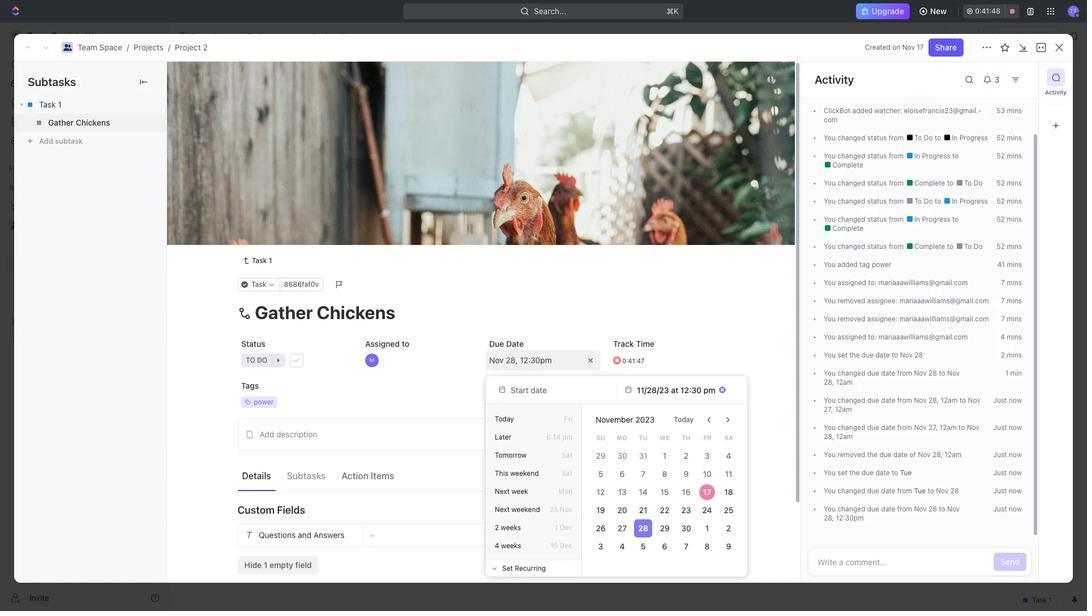 Task type: describe. For each thing, give the bounding box(es) containing it.
5 52 from the top
[[997, 215, 1006, 224]]

gantt
[[385, 105, 406, 114]]

2 now from the top
[[1010, 424, 1023, 432]]

description
[[277, 430, 318, 440]]

hide button
[[584, 130, 608, 144]]

you set the due date to nov 28
[[824, 351, 924, 360]]

13
[[618, 488, 627, 498]]

task 2
[[228, 217, 252, 226]]

8686faf0v
[[284, 280, 319, 289]]

0 vertical spatial added
[[853, 107, 873, 115]]

2 weeks
[[495, 524, 521, 533]]

custom fields element
[[238, 524, 725, 575]]

add description
[[260, 430, 318, 440]]

2 vertical spatial task 1
[[252, 257, 272, 265]]

0 vertical spatial 3
[[706, 452, 710, 461]]

add left description
[[260, 430, 274, 440]]

10
[[704, 470, 712, 479]]

0:41:48
[[976, 7, 1001, 15]]

favorites
[[9, 164, 39, 173]]

1 horizontal spatial add task button
[[291, 158, 339, 171]]

1 vertical spatial 30
[[682, 524, 692, 534]]

fields
[[277, 505, 305, 517]]

team for team space
[[190, 31, 210, 41]]

search...
[[535, 6, 567, 16]]

1 you removed assignee: mariaaawilliams@gmail.com from the top
[[824, 297, 990, 305]]

6 52 mins from the top
[[997, 243, 1023, 251]]

0 vertical spatial projects
[[259, 31, 289, 41]]

0 horizontal spatial team space link
[[78, 42, 122, 52]]

, 12:30 pm
[[833, 515, 864, 523]]

1 dec
[[555, 524, 573, 533]]

0:41:48 button
[[964, 5, 1020, 18]]

date
[[506, 339, 524, 349]]

hide inside custom fields element
[[245, 561, 262, 571]]

6 you from the top
[[824, 243, 836, 251]]

items
[[371, 471, 394, 481]]

0 horizontal spatial 3
[[599, 542, 604, 552]]

6 status from the top
[[868, 243, 888, 251]]

power
[[873, 261, 892, 269]]

send
[[1001, 558, 1021, 567]]

dashboards
[[27, 117, 71, 126]]

th
[[682, 434, 691, 442]]

1 7 mins from the top
[[1002, 279, 1023, 287]]

3 removed from the top
[[838, 451, 866, 460]]

clickbot
[[824, 107, 851, 115]]

favorites button
[[5, 162, 43, 176]]

3 changed from the top
[[838, 179, 866, 188]]

15 for 15 dec
[[551, 542, 558, 551]]

gantt link
[[383, 102, 406, 118]]

0 horizontal spatial pm
[[540, 356, 552, 365]]

0 vertical spatial project
[[313, 31, 339, 41]]

53
[[997, 107, 1006, 115]]

inbox
[[27, 78, 47, 88]]

5 52 mins from the top
[[997, 215, 1023, 224]]

1 vertical spatial 29
[[660, 524, 670, 534]]

0 vertical spatial task 1
[[39, 100, 62, 109]]

tomorrow
[[495, 452, 527, 460]]

2023
[[636, 415, 655, 425]]

1 mins from the top
[[1008, 107, 1023, 115]]

41 mins
[[998, 261, 1023, 269]]

0 vertical spatial 12:30
[[520, 356, 540, 365]]

2 mins from the top
[[1008, 134, 1023, 142]]

add down calendar link
[[304, 160, 317, 168]]

action
[[342, 471, 369, 481]]

search button
[[894, 102, 938, 118]]

1 vertical spatial 5
[[641, 542, 646, 552]]

upgrade link
[[857, 3, 911, 19]]

tag
[[860, 261, 871, 269]]

16
[[682, 488, 691, 498]]

4 status from the top
[[868, 197, 888, 206]]

set recurring
[[503, 565, 546, 573]]

, 12 am for changed due date from nov 27 , 12 am to
[[833, 433, 854, 441]]

2 assignee: from the top
[[868, 315, 898, 324]]

9 changed from the top
[[838, 424, 866, 432]]

1 just from the top
[[994, 397, 1008, 405]]

3 just from the top
[[994, 451, 1008, 460]]

questions
[[259, 531, 296, 541]]

0 vertical spatial project 2
[[313, 31, 346, 41]]

weeks for 4 weeks
[[502, 542, 522, 551]]

list
[[255, 105, 268, 114]]

automations button
[[985, 28, 1044, 45]]

eloisefrancis23@gmail.
[[905, 107, 982, 115]]

4 changed from the top
[[838, 197, 866, 206]]

send button
[[995, 554, 1027, 572]]

4 mins from the top
[[1008, 179, 1023, 188]]

3 now from the top
[[1010, 451, 1023, 460]]

mo
[[617, 434, 628, 442]]

24
[[703, 506, 713, 516]]

nov inside nov 27
[[969, 397, 981, 405]]

23
[[682, 506, 691, 516]]

customize button
[[977, 102, 1035, 118]]

11 mins from the top
[[1008, 315, 1023, 324]]

questions and answers
[[259, 531, 345, 541]]

0 horizontal spatial projects link
[[134, 42, 164, 52]]

team space / projects / project 2
[[78, 42, 208, 52]]

8 mins from the top
[[1008, 261, 1023, 269]]

november 2023
[[596, 415, 655, 425]]

min
[[1011, 369, 1023, 378]]

docs link
[[5, 93, 164, 112]]

9 mins from the top
[[1008, 279, 1023, 287]]

0 horizontal spatial tue
[[901, 469, 912, 478]]

7 you from the top
[[824, 261, 836, 269]]

17 you from the top
[[824, 469, 836, 478]]

4 up 11
[[727, 452, 732, 461]]

1 horizontal spatial tue
[[915, 487, 926, 496]]

26
[[596, 524, 606, 534]]

1 vertical spatial project
[[175, 42, 201, 52]]

1 status from the top
[[868, 134, 888, 142]]

track
[[613, 339, 634, 349]]

1 horizontal spatial team space link
[[176, 29, 238, 43]]

14
[[640, 488, 648, 498]]

week
[[512, 488, 529, 496]]

4 just from the top
[[994, 469, 1008, 478]]

1 vertical spatial 17
[[704, 488, 712, 498]]

0 horizontal spatial 30
[[618, 452, 627, 461]]

1 vertical spatial 8
[[706, 542, 710, 552]]

weekend for next weekend
[[512, 506, 540, 515]]

0 horizontal spatial project 2
[[197, 67, 264, 86]]

18
[[725, 488, 734, 498]]

1 assignee: from the top
[[868, 297, 898, 305]]

user group image
[[180, 33, 187, 39]]

spaces
[[9, 184, 33, 192]]

5 you from the top
[[824, 215, 836, 224]]

and
[[298, 531, 311, 541]]

changed due date from nov 28 to for , 12:30 pm
[[836, 505, 948, 514]]

1 horizontal spatial task 1
[[228, 197, 251, 207]]

sidebar navigation
[[0, 23, 169, 612]]

1 you from the top
[[824, 134, 836, 142]]

changed due date from nov 28 to for , 12 am
[[836, 369, 948, 378]]

today inside button
[[675, 416, 694, 424]]

15 you from the top
[[824, 424, 836, 432]]

⌘k
[[667, 6, 680, 16]]

set for you set the due date to nov 28
[[838, 351, 848, 360]]

6 changed status from from the top
[[836, 243, 906, 251]]

due
[[489, 339, 504, 349]]

add up the customize
[[1006, 73, 1021, 82]]

task sidebar navigation tab list
[[1044, 69, 1069, 135]]

assignees
[[472, 133, 506, 141]]

7 mins from the top
[[1008, 243, 1023, 251]]

1 horizontal spatial add task
[[304, 160, 334, 168]]

4 52 from the top
[[997, 197, 1006, 206]]

you added tag power
[[824, 261, 892, 269]]

tags
[[241, 381, 259, 391]]

2 changed from the top
[[838, 152, 866, 160]]

18 you from the top
[[824, 487, 836, 496]]

custom fields button
[[238, 497, 725, 524]]

11
[[726, 470, 733, 479]]

2 52 mins from the top
[[997, 152, 1023, 160]]

space for team space
[[212, 31, 235, 41]]

12 you from the top
[[824, 351, 836, 360]]

1 vertical spatial added
[[838, 261, 858, 269]]

2 you from the top
[[824, 152, 836, 160]]

next week
[[495, 488, 529, 496]]

1 inside task sidebar content section
[[1006, 369, 1009, 378]]

0 horizontal spatial task 1 link
[[14, 96, 167, 114]]

calendar
[[289, 105, 323, 114]]

1 52 from the top
[[997, 134, 1006, 142]]

2 7 mins from the top
[[1002, 297, 1023, 305]]

1 nov 28 from the top
[[824, 369, 961, 387]]

2 status from the top
[[868, 152, 888, 160]]

2 just now from the top
[[994, 424, 1023, 432]]

date down nov 27 on the bottom right
[[882, 424, 896, 432]]

1 vertical spatial the
[[868, 451, 878, 460]]

, 12 am for changed due date from nov 28 , 12 am to
[[832, 406, 853, 414]]

november
[[596, 415, 634, 425]]

3 52 mins from the top
[[997, 179, 1023, 188]]

6 mins from the top
[[1008, 215, 1023, 224]]

Due date text field
[[637, 386, 717, 395]]

changed due date from nov 27 , 12 am to
[[836, 424, 968, 432]]

inbox link
[[5, 74, 164, 92]]

3 changed status from from the top
[[836, 179, 906, 188]]

2 mins
[[1002, 351, 1023, 360]]

created on nov 17
[[866, 43, 925, 52]]

1 removed from the top
[[838, 297, 866, 305]]

dashboards link
[[5, 113, 164, 131]]

6 just from the top
[[994, 505, 1008, 514]]

gather chickens
[[48, 118, 110, 128]]

8 you from the top
[[824, 279, 836, 287]]

0 vertical spatial subtasks
[[28, 75, 76, 88]]

activity inside task sidebar navigation tab list
[[1046, 89, 1068, 96]]

date down "you set the due date to nov 28"
[[882, 369, 896, 378]]

you set the due date to tue
[[824, 469, 912, 478]]

0 vertical spatial 29
[[596, 452, 606, 461]]

Start date text field
[[511, 386, 605, 395]]

6 changed from the top
[[838, 243, 866, 251]]

13 you from the top
[[824, 369, 836, 378]]

the for tue
[[850, 469, 860, 478]]

1 vertical spatial projects
[[134, 42, 164, 52]]

automations
[[991, 31, 1038, 41]]

1 just now from the top
[[994, 397, 1023, 405]]

of
[[910, 451, 917, 460]]

8686faf0v button
[[279, 278, 323, 292]]

sat for tomorrow
[[562, 452, 573, 460]]

next weekend
[[495, 506, 540, 515]]

1 horizontal spatial project 2 link
[[298, 29, 349, 43]]

4 52 mins from the top
[[997, 197, 1023, 206]]

to: for 7 mins
[[869, 279, 877, 287]]

3 52 from the top
[[997, 179, 1006, 188]]

set
[[503, 565, 513, 573]]

0 horizontal spatial project 2 link
[[175, 42, 208, 52]]

hide 1 empty field
[[245, 561, 312, 571]]

2 horizontal spatial add task button
[[999, 69, 1047, 87]]

3 status from the top
[[868, 179, 888, 188]]

answers
[[314, 531, 345, 541]]

chickens
[[76, 118, 110, 128]]

track time
[[613, 339, 655, 349]]

table
[[344, 105, 364, 114]]

2 just from the top
[[994, 424, 1008, 432]]

1 vertical spatial share
[[936, 42, 958, 52]]

2 nov 28 from the top
[[824, 424, 980, 441]]

assigned for 7 mins
[[838, 279, 867, 287]]

com
[[824, 107, 982, 124]]



Task type: vqa. For each thing, say whether or not it's contained in the screenshot.
Press SPACE to select this row. row containing 2
no



Task type: locate. For each thing, give the bounding box(es) containing it.
field
[[296, 561, 312, 571]]

2 vertical spatial 27
[[618, 524, 627, 534]]

0 horizontal spatial team
[[78, 42, 97, 52]]

later
[[495, 433, 512, 442]]

today up th
[[675, 416, 694, 424]]

you removed assignee: mariaaawilliams@gmail.com down power
[[824, 297, 990, 305]]

you removed assignee: mariaaawilliams@gmail.com
[[824, 297, 990, 305], [824, 315, 990, 324]]

3
[[706, 452, 710, 461], [599, 542, 604, 552]]

1 vertical spatial 27
[[929, 424, 937, 432]]

28
[[915, 351, 924, 360], [506, 356, 516, 365], [929, 369, 938, 378], [824, 379, 833, 387], [929, 397, 938, 405], [824, 433, 833, 441], [933, 451, 941, 460], [951, 487, 960, 496], [929, 505, 938, 514], [824, 515, 833, 523], [639, 524, 649, 534]]

0 horizontal spatial 8
[[663, 470, 668, 479]]

1 horizontal spatial 9
[[727, 542, 732, 552]]

added left tag
[[838, 261, 858, 269]]

6 52 from the top
[[997, 243, 1006, 251]]

in
[[953, 134, 958, 142], [915, 152, 921, 160], [210, 160, 217, 168], [953, 197, 958, 206], [915, 215, 921, 224]]

0 horizontal spatial 29
[[596, 452, 606, 461]]

4 changed status from from the top
[[836, 197, 906, 206]]

0 horizontal spatial user group image
[[12, 222, 20, 229]]

1 vertical spatial you removed assignee: mariaaawilliams@gmail.com
[[824, 315, 990, 324]]

task 1 up 'dashboards' at left
[[39, 100, 62, 109]]

do
[[925, 134, 934, 142], [975, 179, 983, 188], [925, 197, 934, 206], [975, 243, 983, 251]]

add down task 2
[[228, 236, 243, 246]]

weekend up week at the bottom of the page
[[511, 470, 539, 478]]

1 vertical spatial add task button
[[291, 158, 339, 171]]

weekend down week at the bottom of the page
[[512, 506, 540, 515]]

next up 2 weeks
[[495, 506, 510, 515]]

1 changed from the top
[[838, 134, 866, 142]]

share button
[[945, 27, 980, 45], [929, 39, 964, 57]]

0 vertical spatial removed
[[838, 297, 866, 305]]

4 mins
[[1001, 333, 1023, 342]]

5 changed status from from the top
[[836, 215, 906, 224]]

tree
[[5, 197, 164, 350]]

0 vertical spatial user group image
[[63, 44, 72, 51]]

date up the changed due date from nov 28 , 12 am to
[[876, 351, 891, 360]]

weekend for this weekend
[[511, 470, 539, 478]]

0 vertical spatial 5
[[599, 470, 604, 479]]

0 vertical spatial team
[[190, 31, 210, 41]]

space right user group icon at the left of the page
[[212, 31, 235, 41]]

4 up 2 mins at the right of the page
[[1001, 333, 1006, 342]]

9
[[684, 470, 689, 479], [727, 542, 732, 552]]

hide inside button
[[588, 133, 603, 141]]

details
[[242, 471, 271, 481]]

1 vertical spatial 9
[[727, 542, 732, 552]]

25 down 18
[[725, 506, 734, 516]]

3 mins from the top
[[1008, 152, 1023, 160]]

/
[[240, 31, 242, 41], [294, 31, 296, 41], [127, 42, 129, 52], [168, 42, 171, 52]]

1 vertical spatial team
[[78, 42, 97, 52]]

0 horizontal spatial hide
[[245, 561, 262, 571]]

1 horizontal spatial 12:30
[[837, 515, 854, 523]]

4 down 2 weeks
[[495, 542, 500, 551]]

0 vertical spatial 8
[[663, 470, 668, 479]]

due
[[862, 351, 874, 360], [868, 369, 880, 378], [868, 397, 880, 405], [868, 424, 880, 432], [880, 451, 892, 460], [862, 469, 874, 478], [868, 487, 880, 496], [868, 505, 880, 514]]

project
[[313, 31, 339, 41], [175, 42, 201, 52], [197, 67, 248, 86]]

you changed due date from tue to nov 28
[[824, 487, 960, 496]]

weeks down 2 weeks
[[502, 542, 522, 551]]

2 vertical spatial add task
[[228, 236, 262, 246]]

2 vertical spatial the
[[850, 469, 860, 478]]

1 vertical spatial weekend
[[512, 506, 540, 515]]

subtasks up fields
[[287, 471, 326, 481]]

0 vertical spatial 30
[[618, 452, 627, 461]]

30 down 23
[[682, 524, 692, 534]]

10 changed from the top
[[838, 487, 866, 496]]

0 vertical spatial add task
[[1006, 73, 1040, 82]]

team right user group icon at the left of the page
[[190, 31, 210, 41]]

0 horizontal spatial 6
[[620, 470, 625, 479]]

1 horizontal spatial 17
[[918, 43, 925, 52]]

27 inside nov 27
[[824, 406, 832, 414]]

add task button down calendar link
[[291, 158, 339, 171]]

2 inside task sidebar content section
[[1002, 351, 1006, 360]]

0 vertical spatial activity
[[815, 73, 855, 86]]

1 vertical spatial changed due date from nov 28 to
[[836, 505, 948, 514]]

0 horizontal spatial 25
[[550, 506, 558, 515]]

5 status from the top
[[868, 215, 888, 224]]

you removed assignee: mariaaawilliams@gmail.com up "you set the due date to nov 28"
[[824, 315, 990, 324]]

team up the 'home' link
[[78, 42, 97, 52]]

29 down 22
[[660, 524, 670, 534]]

Edit task name text field
[[238, 302, 725, 324]]

weeks
[[501, 524, 521, 533], [502, 542, 522, 551]]

gather chickens link
[[14, 114, 167, 132]]

5 up the 19
[[599, 470, 604, 479]]

su
[[597, 434, 606, 442]]

2 25 from the left
[[725, 506, 734, 516]]

15 down 1 dec
[[551, 542, 558, 551]]

13 mins from the top
[[1008, 351, 1023, 360]]

you assigned to: mariaaawilliams@gmail.com for 7 mins
[[824, 279, 969, 287]]

add task down "calendar"
[[304, 160, 334, 168]]

2 vertical spatial nov 28
[[824, 505, 961, 523]]

Search tasks... text field
[[947, 129, 1060, 146]]

subtasks inside button
[[287, 471, 326, 481]]

pm up start date text box
[[540, 356, 552, 365]]

date up you changed due date from tue to nov 28
[[876, 469, 891, 478]]

3 nov 28 from the top
[[824, 505, 961, 523]]

nov 27
[[824, 397, 981, 414]]

date left of
[[894, 451, 908, 460]]

to: down tag
[[869, 279, 877, 287]]

subtasks
[[28, 75, 76, 88], [287, 471, 326, 481]]

date down you changed due date from tue to nov 28
[[882, 505, 896, 514]]

19 you from the top
[[824, 505, 836, 514]]

3 just now from the top
[[994, 451, 1023, 460]]

1 button for 1
[[254, 196, 269, 207]]

add description button
[[242, 426, 721, 444]]

tree inside sidebar navigation
[[5, 197, 164, 350]]

assigned up "you set the due date to nov 28"
[[838, 333, 867, 342]]

2 to: from the top
[[869, 333, 877, 342]]

0 vertical spatial 6
[[620, 470, 625, 479]]

empty
[[270, 561, 293, 571]]

invite
[[29, 594, 49, 603]]

1 vertical spatial next
[[495, 506, 510, 515]]

task sidebar content section
[[801, 62, 1039, 584]]

user group image inside sidebar navigation
[[12, 222, 20, 229]]

1 horizontal spatial 29
[[660, 524, 670, 534]]

assigned for 4 mins
[[838, 333, 867, 342]]

30 down mo on the right bottom of the page
[[618, 452, 627, 461]]

1 vertical spatial weeks
[[502, 542, 522, 551]]

1 vertical spatial project 2
[[197, 67, 264, 86]]

team space link
[[176, 29, 238, 43], [78, 42, 122, 52]]

2 vertical spatial removed
[[838, 451, 866, 460]]

1 changed status from from the top
[[836, 134, 906, 142]]

add task button
[[999, 69, 1047, 87], [291, 158, 339, 171], [223, 235, 266, 248]]

3 up 10
[[706, 452, 710, 461]]

0 vertical spatial nov 28
[[824, 369, 961, 387]]

add task button up the customize
[[999, 69, 1047, 87]]

2 assigned from the top
[[838, 333, 867, 342]]

1 vertical spatial assigned
[[838, 333, 867, 342]]

sat up mon
[[562, 470, 573, 478]]

4 down 20
[[620, 542, 625, 552]]

0 vertical spatial changed due date from nov 28 to
[[836, 369, 948, 378]]

0 horizontal spatial add task
[[228, 236, 262, 246]]

0 vertical spatial the
[[850, 351, 860, 360]]

fri
[[565, 415, 573, 424]]

0 horizontal spatial 12:30
[[520, 356, 540, 365]]

1 horizontal spatial pm
[[563, 433, 573, 442]]

sat for this weekend
[[562, 470, 573, 478]]

next for next week
[[495, 488, 510, 496]]

2 horizontal spatial add task
[[1006, 73, 1040, 82]]

projects
[[259, 31, 289, 41], [134, 42, 164, 52]]

1 horizontal spatial 27
[[824, 406, 832, 414]]

0 horizontal spatial 9
[[684, 470, 689, 479]]

19
[[597, 506, 605, 516]]

1 sat from the top
[[562, 452, 573, 460]]

date up changed due date from nov 27 , 12 am to
[[882, 397, 896, 405]]

2 sat from the top
[[562, 470, 573, 478]]

1 horizontal spatial 30
[[682, 524, 692, 534]]

41
[[998, 261, 1006, 269]]

to: up "you set the due date to nov 28"
[[869, 333, 877, 342]]

1 changed due date from nov 28 to from the top
[[836, 369, 948, 378]]

details button
[[238, 466, 276, 486]]

changed due date from nov 28 , 12 am to
[[836, 397, 969, 405]]

subtasks down home
[[28, 75, 76, 88]]

next left week at the bottom of the page
[[495, 488, 510, 496]]

3 7 mins from the top
[[1002, 315, 1023, 324]]

15
[[661, 488, 669, 498], [551, 542, 558, 551]]

6 up 13
[[620, 470, 625, 479]]

2 52 from the top
[[997, 152, 1006, 160]]

1 horizontal spatial 8
[[706, 542, 710, 552]]

you assigned to: mariaaawilliams@gmail.com down power
[[824, 279, 969, 287]]

12:30 down you set the due date to tue on the bottom right
[[837, 515, 854, 523]]

2 set from the top
[[838, 469, 848, 478]]

1 horizontal spatial project 2
[[313, 31, 346, 41]]

task 1 up task 2
[[228, 197, 251, 207]]

table link
[[342, 102, 364, 118]]

custom
[[238, 505, 275, 517]]

5 just now from the top
[[994, 487, 1023, 496]]

17 right 'on'
[[918, 43, 925, 52]]

6 down 22
[[663, 542, 668, 552]]

add task down task 2
[[228, 236, 262, 246]]

4
[[1001, 333, 1006, 342], [727, 452, 732, 461], [495, 542, 500, 551], [620, 542, 625, 552]]

pm right "6:14"
[[563, 433, 573, 442]]

assignee: down power
[[868, 297, 898, 305]]

removed down you added tag power
[[838, 297, 866, 305]]

12:30 inside task sidebar content section
[[837, 515, 854, 523]]

1 set from the top
[[838, 351, 848, 360]]

1 button for 2
[[255, 216, 270, 227]]

weeks up 4 weeks
[[501, 524, 521, 533]]

home link
[[5, 55, 164, 73]]

hide button
[[940, 102, 975, 118]]

5 changed from the top
[[838, 215, 866, 224]]

0 horizontal spatial add task button
[[223, 235, 266, 248]]

12:30
[[520, 356, 540, 365], [837, 515, 854, 523]]

1 52 mins from the top
[[997, 134, 1023, 142]]

add task
[[1006, 73, 1040, 82], [304, 160, 334, 168], [228, 236, 262, 246]]

1 horizontal spatial projects link
[[245, 29, 292, 43]]

fr
[[704, 434, 712, 442]]

2 vertical spatial project
[[197, 67, 248, 86]]

15 for 15
[[661, 488, 669, 498]]

2 you assigned to: mariaaawilliams@gmail.com from the top
[[824, 333, 969, 342]]

date down you set the due date to tue on the bottom right
[[882, 487, 896, 496]]

9 up 16
[[684, 470, 689, 479]]

1 vertical spatial assignee:
[[868, 315, 898, 324]]

nov 28 up the changed due date from nov 28 , 12 am to
[[824, 369, 961, 387]]

17 up '24' on the bottom right
[[704, 488, 712, 498]]

12 mins from the top
[[1008, 333, 1023, 342]]

0 vertical spatial to:
[[869, 279, 877, 287]]

1 vertical spatial 1 button
[[255, 216, 270, 227]]

task 1 link up chickens
[[14, 96, 167, 114]]

board link
[[209, 102, 234, 118]]

weeks for 2 weeks
[[501, 524, 521, 533]]

1 you assigned to: mariaaawilliams@gmail.com from the top
[[824, 279, 969, 287]]

1 horizontal spatial team
[[190, 31, 210, 41]]

dec for 15 dec
[[560, 542, 573, 551]]

25 for 25 nov
[[550, 506, 558, 515]]

4 you from the top
[[824, 197, 836, 206]]

25 up 1 dec
[[550, 506, 558, 515]]

7
[[1002, 279, 1006, 287], [1002, 297, 1006, 305], [1002, 315, 1006, 324], [642, 470, 646, 479], [684, 542, 689, 552]]

today up later
[[495, 415, 514, 424]]

nov 28 down you changed due date from tue to nov 28
[[824, 505, 961, 523]]

recurring
[[515, 565, 546, 573]]

to: for 4 mins
[[869, 333, 877, 342]]

7 changed from the top
[[838, 369, 866, 378]]

we
[[660, 434, 670, 442]]

9 you from the top
[[824, 297, 836, 305]]

16 you from the top
[[824, 451, 836, 460]]

0 horizontal spatial 17
[[704, 488, 712, 498]]

you assigned to: mariaaawilliams@gmail.com up "you set the due date to nov 28"
[[824, 333, 969, 342]]

11 changed from the top
[[838, 505, 866, 514]]

changed due date from nov 28 to down you changed due date from tue to nov 28
[[836, 505, 948, 514]]

nov 28 up you removed the due date of nov 28 , 12 am
[[824, 424, 980, 441]]

29 down the su
[[596, 452, 606, 461]]

removed up you set the due date to tue on the bottom right
[[838, 451, 866, 460]]

status
[[241, 339, 265, 349]]

10 you from the top
[[824, 315, 836, 324]]

1 25 from the left
[[550, 506, 558, 515]]

0 vertical spatial 27
[[824, 406, 832, 414]]

12:30 down date
[[520, 356, 540, 365]]

space up the 'home' link
[[100, 42, 122, 52]]

6 now from the top
[[1010, 505, 1023, 514]]

board
[[211, 105, 234, 114]]

activity
[[815, 73, 855, 86], [1046, 89, 1068, 96]]

9 down 18
[[727, 542, 732, 552]]

20
[[618, 506, 627, 516]]

8 up 22
[[663, 470, 668, 479]]

1 vertical spatial removed
[[838, 315, 866, 324]]

set for you set the due date to tue
[[838, 469, 848, 478]]

2 horizontal spatial task 1
[[252, 257, 272, 265]]

share down new
[[936, 42, 958, 52]]

1 horizontal spatial 3
[[706, 452, 710, 461]]

0 horizontal spatial today
[[495, 415, 514, 424]]

1 horizontal spatial hide
[[588, 133, 603, 141]]

0 vertical spatial you assigned to: mariaaawilliams@gmail.com
[[824, 279, 969, 287]]

task 1 link down task 2
[[238, 254, 277, 268]]

sat down '6:14 pm' at the bottom of the page
[[562, 452, 573, 460]]

add task up the customize
[[1006, 73, 1040, 82]]

1 horizontal spatial user group image
[[63, 44, 72, 51]]

just now
[[994, 397, 1023, 405], [994, 424, 1023, 432], [994, 451, 1023, 460], [994, 469, 1023, 478], [994, 487, 1023, 496], [994, 505, 1023, 514]]

6:14 pm
[[547, 433, 573, 442]]

15 up 22
[[661, 488, 669, 498]]

dec down 1 dec
[[560, 542, 573, 551]]

2 vertical spatial add task button
[[223, 235, 266, 248]]

1 vertical spatial tue
[[915, 487, 926, 496]]

pm down you changed due date from tue to nov 28
[[854, 515, 864, 523]]

1 vertical spatial 6
[[663, 542, 668, 552]]

0 horizontal spatial subtasks
[[28, 75, 76, 88]]

15 dec
[[551, 542, 573, 551]]

added watcher:
[[851, 107, 905, 115]]

added
[[853, 107, 873, 115], [838, 261, 858, 269]]

2 dec from the top
[[560, 542, 573, 551]]

5 just from the top
[[994, 487, 1008, 496]]

assignee:
[[868, 297, 898, 305], [868, 315, 898, 324]]

2 changed due date from nov 28 to from the top
[[836, 505, 948, 514]]

2 next from the top
[[495, 506, 510, 515]]

25 for 25
[[725, 506, 734, 516]]

assignee: up "you set the due date to nov 28"
[[868, 315, 898, 324]]

you assigned to: mariaaawilliams@gmail.com for 4 mins
[[824, 333, 969, 342]]

0 horizontal spatial projects
[[134, 42, 164, 52]]

dec up 15 dec
[[560, 524, 573, 533]]

today
[[495, 415, 514, 424], [675, 416, 694, 424]]

user group image
[[63, 44, 72, 51], [12, 222, 20, 229]]

activity inside task sidebar content section
[[815, 73, 855, 86]]

,
[[516, 356, 518, 365], [833, 379, 835, 387], [938, 397, 940, 405], [832, 406, 834, 414], [937, 424, 939, 432], [833, 433, 835, 441], [941, 451, 943, 460], [833, 515, 835, 523]]

home
[[27, 59, 49, 69]]

assignees button
[[458, 130, 511, 144]]

task 1 down task 2
[[252, 257, 272, 265]]

2 vertical spatial pm
[[854, 515, 864, 523]]

4 inside task sidebar content section
[[1001, 333, 1006, 342]]

user group image down spaces
[[12, 222, 20, 229]]

0 vertical spatial weekend
[[511, 470, 539, 478]]

1 vertical spatial activity
[[1046, 89, 1068, 96]]

new
[[931, 6, 948, 16]]

3 down 26
[[599, 542, 604, 552]]

2 horizontal spatial 27
[[929, 424, 937, 432]]

1 horizontal spatial task 1 link
[[238, 254, 277, 268]]

customize
[[992, 105, 1031, 114]]

1 button
[[254, 196, 269, 207], [255, 216, 270, 227]]

10 mins from the top
[[1008, 297, 1023, 305]]

dec for 1 dec
[[560, 524, 573, 533]]

1 inside custom fields element
[[264, 561, 268, 571]]

1 vertical spatial set
[[838, 469, 848, 478]]

0 horizontal spatial 5
[[599, 470, 604, 479]]

assigned down you added tag power
[[838, 279, 867, 287]]

share down new button at the top right of the page
[[951, 31, 973, 41]]

, 12 am for changed due date from nov 28 to
[[833, 379, 854, 387]]

0 vertical spatial next
[[495, 488, 510, 496]]

0 horizontal spatial space
[[100, 42, 122, 52]]

1 vertical spatial dec
[[560, 542, 573, 551]]

1 now from the top
[[1010, 397, 1023, 405]]

5 mins from the top
[[1008, 197, 1023, 206]]

3 you from the top
[[824, 179, 836, 188]]

11 you from the top
[[824, 333, 836, 342]]

8 down '24' on the bottom right
[[706, 542, 710, 552]]

add
[[1006, 73, 1021, 82], [304, 160, 317, 168], [228, 236, 243, 246], [260, 430, 274, 440]]

you assigned to: mariaaawilliams@gmail.com
[[824, 279, 969, 287], [824, 333, 969, 342]]

2 changed status from from the top
[[836, 152, 906, 160]]

0 vertical spatial set
[[838, 351, 848, 360]]

1 vertical spatial pm
[[563, 433, 573, 442]]

user group image up the 'home' link
[[63, 44, 72, 51]]

space for team space / projects / project 2
[[100, 42, 122, 52]]

1
[[58, 100, 62, 109], [248, 197, 251, 207], [264, 197, 268, 206], [266, 217, 269, 226], [269, 257, 272, 265], [1006, 369, 1009, 378], [663, 452, 667, 461], [555, 524, 558, 533], [706, 524, 710, 534], [264, 561, 268, 571]]

added right clickbot
[[853, 107, 873, 115]]

team space
[[190, 31, 235, 41]]

next for next weekend
[[495, 506, 510, 515]]

team for team space / projects / project 2
[[78, 42, 97, 52]]

4 now from the top
[[1010, 469, 1023, 478]]

removed up "you set the due date to nov 28"
[[838, 315, 866, 324]]

dec
[[560, 524, 573, 533], [560, 542, 573, 551]]

4 just now from the top
[[994, 469, 1023, 478]]

2 removed from the top
[[838, 315, 866, 324]]

hide inside dropdown button
[[954, 105, 971, 114]]

0 vertical spatial 17
[[918, 43, 925, 52]]

1 vertical spatial 7 mins
[[1002, 297, 1023, 305]]

changed due date from nov 28 to down "you set the due date to nov 28"
[[836, 369, 948, 378]]

2 you removed assignee: mariaaawilliams@gmail.com from the top
[[824, 315, 990, 324]]

6 just now from the top
[[994, 505, 1023, 514]]

8 changed from the top
[[838, 397, 866, 405]]

in progress
[[951, 134, 989, 142], [913, 152, 953, 160], [210, 160, 256, 168], [951, 197, 989, 206], [913, 215, 953, 224]]

0 vertical spatial weeks
[[501, 524, 521, 533]]

add task button down task 2
[[223, 235, 266, 248]]

pm inside task sidebar content section
[[854, 515, 864, 523]]

0 vertical spatial share
[[951, 31, 973, 41]]

5 now from the top
[[1010, 487, 1023, 496]]

2 vertical spatial 7 mins
[[1002, 315, 1023, 324]]

action items
[[342, 471, 394, 481]]

the for nov 28
[[850, 351, 860, 360]]

1 horizontal spatial 15
[[661, 488, 669, 498]]

changed
[[838, 134, 866, 142], [838, 152, 866, 160], [838, 179, 866, 188], [838, 197, 866, 206], [838, 215, 866, 224], [838, 243, 866, 251], [838, 369, 866, 378], [838, 397, 866, 405], [838, 424, 866, 432], [838, 487, 866, 496], [838, 505, 866, 514]]

21
[[640, 506, 648, 516]]

5 down 21
[[641, 542, 646, 552]]

14 you from the top
[[824, 397, 836, 405]]

1 vertical spatial 3
[[599, 542, 604, 552]]

0 vertical spatial dec
[[560, 524, 573, 533]]

17
[[918, 43, 925, 52], [704, 488, 712, 498]]

1 assigned from the top
[[838, 279, 867, 287]]



